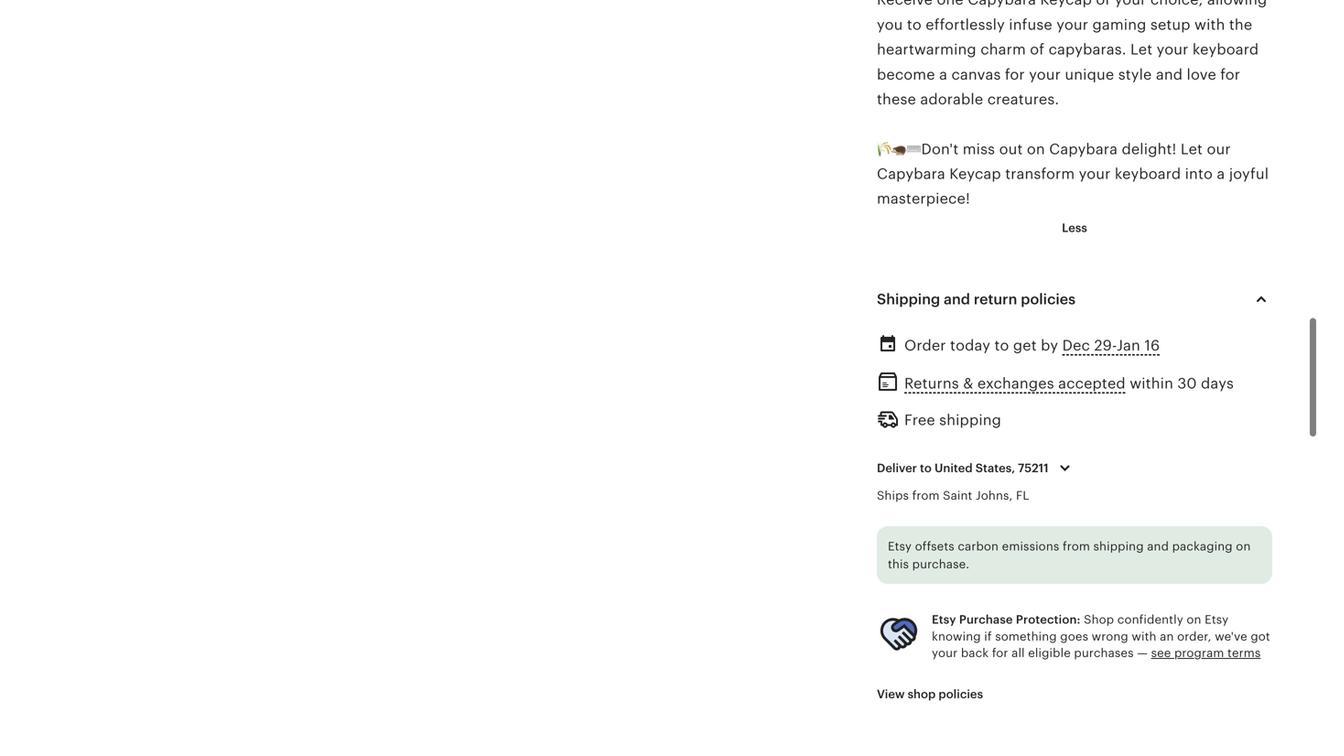 Task type: locate. For each thing, give the bounding box(es) containing it.
program
[[1175, 646, 1225, 660]]

see program terms
[[1151, 646, 1261, 660]]

etsy
[[888, 540, 912, 553], [932, 613, 956, 627], [1205, 613, 1229, 627]]

carbon
[[958, 540, 999, 553]]

1 horizontal spatial and
[[1147, 540, 1169, 553]]

on up order,
[[1187, 613, 1202, 627]]

and left packaging
[[1147, 540, 1169, 553]]

policies up by
[[1021, 291, 1076, 308]]

on inside the 🌾🦔⌨️don't miss out on capybara delight! let our capybara keycap transform your keyboard into a joyful masterpiece!
[[1027, 141, 1045, 157]]

capybara up transform
[[1049, 141, 1118, 157]]

purchase.
[[913, 558, 970, 571]]

shipping down the &
[[940, 412, 1002, 429]]

eligible
[[1028, 646, 1071, 660]]

free shipping
[[905, 412, 1002, 429]]

etsy inside shop confidently on etsy knowing if something goes wrong with an order, we've got your back for all eligible purchases —
[[1205, 613, 1229, 627]]

and
[[944, 291, 971, 308], [1147, 540, 1169, 553]]

0 vertical spatial from
[[912, 489, 940, 503]]

1 vertical spatial from
[[1063, 540, 1090, 553]]

on right packaging
[[1236, 540, 1251, 553]]

dec 29-jan 16 button
[[1063, 332, 1160, 359]]

your
[[1079, 166, 1111, 182], [932, 646, 958, 660]]

and inside etsy offsets carbon emissions from shipping and packaging on this purchase.
[[1147, 540, 1169, 553]]

0 vertical spatial capybara
[[1049, 141, 1118, 157]]

shipping up shop
[[1094, 540, 1144, 553]]

emissions
[[1002, 540, 1060, 553]]

confidently
[[1118, 613, 1184, 627]]

from right emissions
[[1063, 540, 1090, 553]]

1 horizontal spatial from
[[1063, 540, 1090, 553]]

2 vertical spatial on
[[1187, 613, 1202, 627]]

with
[[1132, 630, 1157, 643]]

0 vertical spatial your
[[1079, 166, 1111, 182]]

all
[[1012, 646, 1025, 660]]

2 horizontal spatial on
[[1236, 540, 1251, 553]]

0 vertical spatial to
[[995, 338, 1009, 354]]

capybara
[[1049, 141, 1118, 157], [877, 166, 946, 182]]

0 horizontal spatial to
[[920, 462, 932, 475]]

0 vertical spatial shipping
[[940, 412, 1002, 429]]

from
[[912, 489, 940, 503], [1063, 540, 1090, 553]]

terms
[[1228, 646, 1261, 660]]

etsy inside etsy offsets carbon emissions from shipping and packaging on this purchase.
[[888, 540, 912, 553]]

and left the return
[[944, 291, 971, 308]]

1 vertical spatial to
[[920, 462, 932, 475]]

etsy up we've
[[1205, 613, 1229, 627]]

on right out
[[1027, 141, 1045, 157]]

accepted
[[1059, 375, 1126, 392]]

view shop policies
[[877, 688, 983, 701]]

0 horizontal spatial your
[[932, 646, 958, 660]]

shipping
[[940, 412, 1002, 429], [1094, 540, 1144, 553]]

1 horizontal spatial shipping
[[1094, 540, 1144, 553]]

75211
[[1018, 462, 1049, 475]]

29-
[[1095, 338, 1117, 354]]

fl
[[1016, 489, 1030, 503]]

policies right shop at right bottom
[[939, 688, 983, 701]]

if
[[985, 630, 992, 643]]

1 horizontal spatial your
[[1079, 166, 1111, 182]]

shipping and return policies button
[[861, 278, 1289, 321]]

shipping inside etsy offsets carbon emissions from shipping and packaging on this purchase.
[[1094, 540, 1144, 553]]

miss
[[963, 141, 995, 157]]

0 vertical spatial on
[[1027, 141, 1045, 157]]

masterpiece!
[[877, 191, 970, 207]]

1 horizontal spatial policies
[[1021, 291, 1076, 308]]

knowing
[[932, 630, 981, 643]]

to inside dropdown button
[[920, 462, 932, 475]]

1 vertical spatial your
[[932, 646, 958, 660]]

etsy for etsy purchase protection:
[[932, 613, 956, 627]]

policies
[[1021, 291, 1076, 308], [939, 688, 983, 701]]

shipping and return policies
[[877, 291, 1076, 308]]

0 horizontal spatial etsy
[[888, 540, 912, 553]]

0 horizontal spatial on
[[1027, 141, 1045, 157]]

0 vertical spatial and
[[944, 291, 971, 308]]

1 vertical spatial policies
[[939, 688, 983, 701]]

let
[[1181, 141, 1203, 157]]

your down knowing
[[932, 646, 958, 660]]

your inside shop confidently on etsy knowing if something goes wrong with an order, we've got your back for all eligible purchases —
[[932, 646, 958, 660]]

2 horizontal spatial etsy
[[1205, 613, 1229, 627]]

for
[[992, 646, 1009, 660]]

1 horizontal spatial etsy
[[932, 613, 956, 627]]

deliver
[[877, 462, 917, 475]]

jan
[[1117, 338, 1141, 354]]

joyful
[[1229, 166, 1269, 182]]

0 horizontal spatial from
[[912, 489, 940, 503]]

to left united
[[920, 462, 932, 475]]

1 vertical spatial and
[[1147, 540, 1169, 553]]

1 vertical spatial on
[[1236, 540, 1251, 553]]

0 horizontal spatial capybara
[[877, 166, 946, 182]]

capybara down the 🌾🦔⌨️don't
[[877, 166, 946, 182]]

0 horizontal spatial policies
[[939, 688, 983, 701]]

1 horizontal spatial on
[[1187, 613, 1202, 627]]

order,
[[1178, 630, 1212, 643]]

get
[[1013, 338, 1037, 354]]

returns & exchanges accepted button
[[905, 370, 1126, 397]]

from left saint at the right bottom of page
[[912, 489, 940, 503]]

see
[[1151, 646, 1171, 660]]

free
[[905, 412, 936, 429]]

shipping
[[877, 291, 940, 308]]

0 horizontal spatial and
[[944, 291, 971, 308]]

view shop policies button
[[863, 678, 997, 711]]

protection:
[[1016, 613, 1081, 627]]

to
[[995, 338, 1009, 354], [920, 462, 932, 475]]

your left keyboard
[[1079, 166, 1111, 182]]

etsy up this at the right bottom of the page
[[888, 540, 912, 553]]

0 vertical spatial policies
[[1021, 291, 1076, 308]]

to left the get
[[995, 338, 1009, 354]]

etsy up knowing
[[932, 613, 956, 627]]

ships from saint johns, fl
[[877, 489, 1030, 503]]

1 vertical spatial shipping
[[1094, 540, 1144, 553]]

0 horizontal spatial shipping
[[940, 412, 1002, 429]]

an
[[1160, 630, 1174, 643]]

returns & exchanges accepted within 30 days
[[905, 375, 1234, 392]]

1 vertical spatial capybara
[[877, 166, 946, 182]]

on
[[1027, 141, 1045, 157], [1236, 540, 1251, 553], [1187, 613, 1202, 627]]

keycap
[[950, 166, 1001, 182]]

less button
[[1049, 211, 1101, 245]]

🌾🦔⌨️don't
[[877, 141, 959, 157]]

saint
[[943, 489, 973, 503]]

from inside etsy offsets carbon emissions from shipping and packaging on this purchase.
[[1063, 540, 1090, 553]]

united
[[935, 462, 973, 475]]



Task type: describe. For each thing, give the bounding box(es) containing it.
return
[[974, 291, 1018, 308]]

by
[[1041, 338, 1059, 354]]

exchanges
[[978, 375, 1055, 392]]

dec
[[1063, 338, 1090, 354]]

shop
[[908, 688, 936, 701]]

we've
[[1215, 630, 1248, 643]]

out
[[999, 141, 1023, 157]]

our
[[1207, 141, 1231, 157]]

ships
[[877, 489, 909, 503]]

1 horizontal spatial capybara
[[1049, 141, 1118, 157]]

johns,
[[976, 489, 1013, 503]]

purchases
[[1074, 646, 1134, 660]]

into
[[1185, 166, 1213, 182]]

deliver to united states, 75211
[[877, 462, 1049, 475]]

on inside etsy offsets carbon emissions from shipping and packaging on this purchase.
[[1236, 540, 1251, 553]]

something
[[995, 630, 1057, 643]]

days
[[1201, 375, 1234, 392]]

goes
[[1061, 630, 1089, 643]]

purchase
[[959, 613, 1013, 627]]

states,
[[976, 462, 1015, 475]]

back
[[961, 646, 989, 660]]

transform
[[1006, 166, 1075, 182]]

order
[[905, 338, 946, 354]]

deliver to united states, 75211 button
[[863, 449, 1090, 488]]

within
[[1130, 375, 1174, 392]]

1 horizontal spatial to
[[995, 338, 1009, 354]]

policies inside dropdown button
[[1021, 291, 1076, 308]]

keyboard
[[1115, 166, 1181, 182]]

etsy purchase protection:
[[932, 613, 1081, 627]]

—
[[1137, 646, 1148, 660]]

policies inside 'button'
[[939, 688, 983, 701]]

order today to get by dec 29-jan 16
[[905, 338, 1160, 354]]

&
[[963, 375, 974, 392]]

🌾🦔⌨️don't miss out on capybara delight! let our capybara keycap transform your keyboard into a joyful masterpiece!
[[877, 141, 1269, 207]]

etsy for etsy offsets carbon emissions from shipping and packaging on this purchase.
[[888, 540, 912, 553]]

see program terms link
[[1151, 646, 1261, 660]]

etsy offsets carbon emissions from shipping and packaging on this purchase.
[[888, 540, 1251, 571]]

wrong
[[1092, 630, 1129, 643]]

packaging
[[1172, 540, 1233, 553]]

offsets
[[915, 540, 955, 553]]

shop
[[1084, 613, 1114, 627]]

shop confidently on etsy knowing if something goes wrong with an order, we've got your back for all eligible purchases —
[[932, 613, 1271, 660]]

this
[[888, 558, 909, 571]]

on inside shop confidently on etsy knowing if something goes wrong with an order, we've got your back for all eligible purchases —
[[1187, 613, 1202, 627]]

less
[[1062, 221, 1088, 235]]

30
[[1178, 375, 1197, 392]]

a
[[1217, 166, 1225, 182]]

16
[[1145, 338, 1160, 354]]

got
[[1251, 630, 1271, 643]]

returns
[[905, 375, 959, 392]]

view
[[877, 688, 905, 701]]

your inside the 🌾🦔⌨️don't miss out on capybara delight! let our capybara keycap transform your keyboard into a joyful masterpiece!
[[1079, 166, 1111, 182]]

and inside dropdown button
[[944, 291, 971, 308]]

today
[[950, 338, 991, 354]]

delight!
[[1122, 141, 1177, 157]]



Task type: vqa. For each thing, say whether or not it's contained in the screenshot.
'Etsy' associated with Etsy offsets carbon emissions from shipping and packaging on this purchase.
yes



